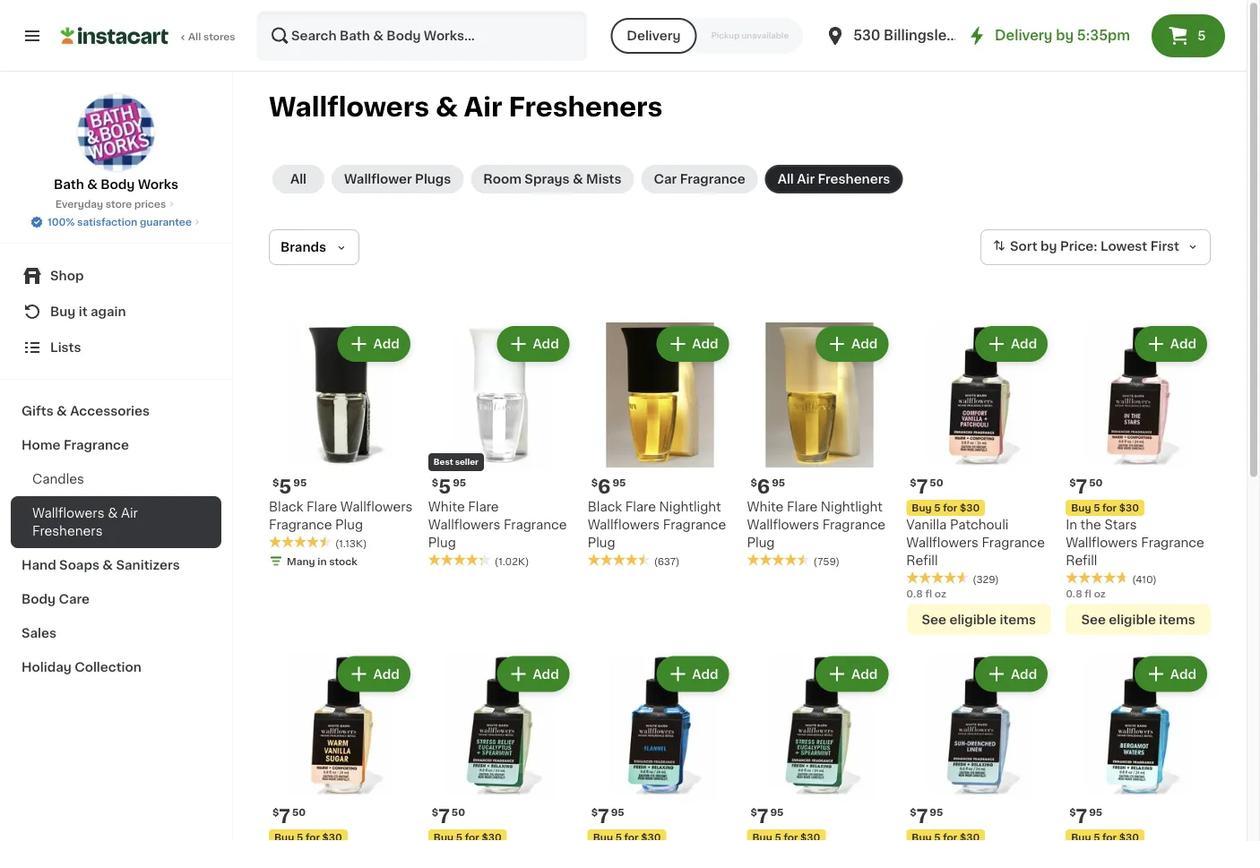 Task type: describe. For each thing, give the bounding box(es) containing it.
(1.13k)
[[335, 539, 367, 549]]

white for 5
[[428, 501, 465, 514]]

vanilla
[[907, 519, 947, 532]]

white flare nightlight wallflowers fragrance plug
[[747, 501, 886, 550]]

fragrance inside the white flare wallflowers fragrance plug
[[504, 519, 567, 532]]

4 $ 7 95 from the left
[[1070, 808, 1103, 826]]

sanitizers
[[116, 560, 180, 572]]

wallflowers down the candles
[[32, 508, 105, 520]]

wallflowers inside vanilla patchouli wallflowers fragrance refill
[[907, 537, 979, 550]]

room
[[484, 173, 522, 186]]

& left 'mists'
[[573, 173, 583, 186]]

(410)
[[1133, 575, 1157, 584]]

best
[[434, 459, 453, 467]]

fragrance right car
[[680, 173, 746, 186]]

see for in the stars wallflowers fragrance refill
[[1082, 614, 1106, 626]]

6 for white
[[758, 477, 770, 496]]

& down candles link at the bottom left of the page
[[108, 508, 118, 520]]

bath
[[54, 178, 84, 191]]

sales link
[[11, 617, 221, 651]]

sprays
[[525, 173, 570, 186]]

wallflowers inside in the stars wallflowers fragrance refill
[[1066, 537, 1139, 550]]

it
[[79, 306, 88, 318]]

wallflower
[[344, 173, 412, 186]]

wallflower plugs link
[[332, 165, 464, 194]]

refill inside vanilla patchouli wallflowers fragrance refill
[[907, 555, 938, 567]]

buy it again link
[[11, 294, 221, 330]]

sales
[[22, 628, 57, 640]]

flare for black flare wallflowers fragrance plug
[[307, 501, 337, 514]]

& up plugs
[[436, 95, 458, 120]]

everyday store prices link
[[55, 197, 177, 212]]

gifts & accessories
[[22, 405, 150, 418]]

buy 5 for $30 for the
[[1072, 503, 1140, 513]]

all stores link
[[61, 11, 237, 61]]

car fragrance link
[[642, 165, 758, 194]]

lists link
[[11, 330, 221, 366]]

wallflowers up wallflower
[[269, 95, 430, 120]]

lists
[[50, 342, 81, 354]]

oz for in the stars wallflowers fragrance refill
[[1095, 589, 1106, 599]]

530 billingsley road
[[854, 29, 995, 42]]

gifts & accessories link
[[11, 395, 221, 429]]

delivery for delivery
[[627, 30, 681, 42]]

in
[[1066, 519, 1078, 532]]

& right gifts
[[57, 405, 67, 418]]

fragrance inside in the stars wallflowers fragrance refill
[[1142, 537, 1205, 550]]

all link
[[273, 165, 325, 194]]

(1.02k)
[[495, 557, 529, 567]]

0 vertical spatial wallflowers & air fresheners
[[269, 95, 663, 120]]

100% satisfaction guarantee
[[48, 217, 192, 227]]

bath & body works
[[54, 178, 178, 191]]

everyday
[[55, 200, 103, 209]]

bath & body works logo image
[[77, 93, 156, 172]]

patchouli
[[950, 519, 1009, 532]]

brands button
[[269, 230, 360, 265]]

see eligible items button for refill
[[907, 605, 1052, 635]]

many in stock
[[287, 557, 358, 567]]

care
[[59, 594, 90, 606]]

$ 6 95 for white
[[751, 477, 786, 496]]

wallflowers inside white flare nightlight wallflowers fragrance plug
[[747, 519, 820, 532]]

2 horizontal spatial fresheners
[[818, 173, 891, 186]]

1 $ 7 95 from the left
[[751, 808, 784, 826]]

buy it again
[[50, 306, 126, 318]]

holiday
[[22, 662, 71, 674]]

wallflowers & air fresheners link
[[11, 497, 221, 549]]

bath & body works link
[[54, 93, 178, 194]]

eligible for refill
[[950, 614, 997, 626]]

5:35pm
[[1078, 29, 1131, 42]]

$ 5 95 for black
[[273, 477, 307, 496]]

mists
[[586, 173, 622, 186]]

for for patchouli
[[944, 503, 958, 513]]

works
[[138, 178, 178, 191]]

fragrance inside vanilla patchouli wallflowers fragrance refill
[[982, 537, 1045, 550]]

buy 5 for $30 for patchouli
[[912, 503, 980, 513]]

see eligible items for fragrance
[[1082, 614, 1196, 626]]

delivery by 5:35pm
[[995, 29, 1131, 42]]

$30 for stars
[[1120, 503, 1140, 513]]

delivery for delivery by 5:35pm
[[995, 29, 1053, 42]]

the
[[1081, 519, 1102, 532]]

black for 6
[[588, 501, 622, 514]]

accessories
[[70, 405, 150, 418]]

black flare wallflowers fragrance plug
[[269, 501, 413, 532]]

holiday collection link
[[11, 651, 221, 685]]

0 vertical spatial fresheners
[[509, 95, 663, 120]]

flare for black flare nightlight wallflowers fragrance plug
[[626, 501, 656, 514]]

home fragrance
[[22, 439, 129, 452]]

& inside 'link'
[[87, 178, 98, 191]]

lowest
[[1101, 240, 1148, 253]]

everyday store prices
[[55, 200, 166, 209]]

home fragrance link
[[11, 429, 221, 463]]

$30 for wallflowers
[[960, 503, 980, 513]]

530 billingsley road button
[[825, 11, 995, 61]]

stars
[[1105, 519, 1138, 532]]

by for sort
[[1041, 240, 1058, 253]]

for for the
[[1103, 503, 1117, 513]]

refill inside in the stars wallflowers fragrance refill
[[1066, 555, 1098, 567]]

hand
[[22, 560, 56, 572]]

body inside 'link'
[[101, 178, 135, 191]]

all air fresheners
[[778, 173, 891, 186]]

(637)
[[654, 557, 680, 567]]

delivery button
[[611, 18, 697, 54]]

price:
[[1061, 240, 1098, 253]]

collection
[[75, 662, 142, 674]]

100%
[[48, 217, 75, 227]]

Price: Lowest First Sort by field
[[981, 230, 1211, 265]]

0 vertical spatial air
[[464, 95, 503, 120]]

(759)
[[814, 557, 840, 567]]

satisfaction
[[77, 217, 137, 227]]

3 $ 7 95 from the left
[[910, 808, 944, 826]]

fragrance inside white flare nightlight wallflowers fragrance plug
[[823, 519, 886, 532]]

white flare wallflowers fragrance plug
[[428, 501, 567, 550]]

all stores
[[188, 32, 236, 42]]

all for all
[[290, 173, 307, 186]]

sort by
[[1010, 240, 1058, 253]]

0 horizontal spatial wallflowers & air fresheners
[[32, 508, 138, 538]]

soaps
[[59, 560, 100, 572]]

all air fresheners link
[[765, 165, 903, 194]]

best seller
[[434, 459, 479, 467]]

0.8 fl oz for vanilla patchouli wallflowers fragrance refill
[[907, 589, 947, 599]]

car fragrance
[[654, 173, 746, 186]]



Task type: vqa. For each thing, say whether or not it's contained in the screenshot.
the bottommost SCAN
no



Task type: locate. For each thing, give the bounding box(es) containing it.
0 horizontal spatial oz
[[935, 589, 947, 599]]

6 up black flare nightlight wallflowers fragrance plug
[[598, 477, 611, 496]]

seller
[[455, 459, 479, 467]]

buy
[[50, 306, 76, 318], [912, 503, 932, 513], [1072, 503, 1092, 513]]

delivery inside button
[[627, 30, 681, 42]]

1 horizontal spatial 0.8 fl oz
[[1066, 589, 1106, 599]]

wallflowers inside black flare wallflowers fragrance plug
[[341, 501, 413, 514]]

1 horizontal spatial buy
[[912, 503, 932, 513]]

wallflowers up (637)
[[588, 519, 660, 532]]

2 eligible from the left
[[1109, 614, 1157, 626]]

fragrance up (637)
[[663, 519, 727, 532]]

2 buy 5 for $30 from the left
[[1072, 503, 1140, 513]]

gifts
[[22, 405, 54, 418]]

1 horizontal spatial refill
[[1066, 555, 1098, 567]]

1 horizontal spatial $ 5 95
[[432, 477, 466, 496]]

buy up in at bottom
[[1072, 503, 1092, 513]]

1 horizontal spatial buy 5 for $30
[[1072, 503, 1140, 513]]

hand soaps & sanitizers link
[[11, 549, 221, 583]]

eligible
[[950, 614, 997, 626], [1109, 614, 1157, 626]]

0 horizontal spatial delivery
[[627, 30, 681, 42]]

buy for vanilla patchouli wallflowers fragrance refill
[[912, 503, 932, 513]]

road
[[959, 29, 995, 42]]

nightlight inside white flare nightlight wallflowers fragrance plug
[[821, 501, 883, 514]]

1 horizontal spatial see eligible items button
[[1066, 605, 1211, 635]]

0.8 for in the stars wallflowers fragrance refill
[[1066, 589, 1083, 599]]

see eligible items button for fragrance
[[1066, 605, 1211, 635]]

4 flare from the left
[[626, 501, 656, 514]]

fragrance down gifts & accessories
[[64, 439, 129, 452]]

7
[[917, 477, 928, 496], [1076, 477, 1088, 496], [279, 808, 291, 826], [758, 808, 769, 826], [439, 808, 450, 826], [598, 808, 609, 826], [917, 808, 928, 826], [1076, 808, 1088, 826]]

& right "soaps"
[[103, 560, 113, 572]]

0 horizontal spatial refill
[[907, 555, 938, 567]]

$ 6 95 up black flare nightlight wallflowers fragrance plug
[[592, 477, 626, 496]]

prices
[[134, 200, 166, 209]]

fl for in the stars wallflowers fragrance refill
[[1085, 589, 1092, 599]]

1 white from the left
[[747, 501, 784, 514]]

oz down vanilla patchouli wallflowers fragrance refill
[[935, 589, 947, 599]]

None search field
[[256, 11, 588, 61]]

fragrance down patchouli
[[982, 537, 1045, 550]]

6
[[758, 477, 770, 496], [598, 477, 611, 496]]

1 horizontal spatial fl
[[1085, 589, 1092, 599]]

0 horizontal spatial air
[[121, 508, 138, 520]]

oz
[[935, 589, 947, 599], [1095, 589, 1106, 599]]

1 see eligible items button from the left
[[907, 605, 1052, 635]]

oz for vanilla patchouli wallflowers fragrance refill
[[935, 589, 947, 599]]

flare for white flare nightlight wallflowers fragrance plug
[[787, 501, 818, 514]]

all
[[188, 32, 201, 42], [290, 173, 307, 186], [778, 173, 794, 186]]

by left 5:35pm
[[1056, 29, 1074, 42]]

black flare nightlight wallflowers fragrance plug
[[588, 501, 727, 550]]

0.8 for vanilla patchouli wallflowers fragrance refill
[[907, 589, 923, 599]]

2 nightlight from the left
[[660, 501, 722, 514]]

1 buy 5 for $30 from the left
[[912, 503, 980, 513]]

1 horizontal spatial all
[[290, 173, 307, 186]]

1 $ 6 95 from the left
[[751, 477, 786, 496]]

flare inside black flare wallflowers fragrance plug
[[307, 501, 337, 514]]

all for all stores
[[188, 32, 201, 42]]

0 horizontal spatial see
[[922, 614, 947, 626]]

items down in the stars wallflowers fragrance refill
[[1160, 614, 1196, 626]]

stock
[[329, 557, 358, 567]]

1 horizontal spatial see eligible items
[[1082, 614, 1196, 626]]

fl down the vanilla
[[926, 589, 933, 599]]

refill down the on the right
[[1066, 555, 1098, 567]]

fragrance inside black flare nightlight wallflowers fragrance plug
[[663, 519, 727, 532]]

0 horizontal spatial for
[[944, 503, 958, 513]]

2 see eligible items button from the left
[[1066, 605, 1211, 635]]

refill down the vanilla
[[907, 555, 938, 567]]

1 horizontal spatial $30
[[1120, 503, 1140, 513]]

1 black from the left
[[269, 501, 303, 514]]

flare for white flare wallflowers fragrance plug
[[468, 501, 499, 514]]

0.8 down in at bottom
[[1066, 589, 1083, 599]]

0 horizontal spatial items
[[1000, 614, 1037, 626]]

nightlight for black flare nightlight wallflowers fragrance plug
[[660, 501, 722, 514]]

0 horizontal spatial $ 6 95
[[592, 477, 626, 496]]

0 horizontal spatial fl
[[926, 589, 933, 599]]

5 inside button
[[1198, 30, 1206, 42]]

flare up (1.13k)
[[307, 501, 337, 514]]

product group
[[269, 323, 414, 572], [428, 323, 574, 569], [588, 323, 733, 569], [747, 323, 892, 569], [907, 323, 1052, 635], [1066, 323, 1211, 635], [269, 653, 414, 842], [428, 653, 574, 842], [588, 653, 733, 842], [747, 653, 892, 842], [907, 653, 1052, 842], [1066, 653, 1211, 842]]

price: lowest first
[[1061, 240, 1180, 253]]

$30
[[960, 503, 980, 513], [1120, 503, 1140, 513]]

plug inside white flare nightlight wallflowers fragrance plug
[[747, 537, 775, 550]]

2 6 from the left
[[598, 477, 611, 496]]

2 see eligible items from the left
[[1082, 614, 1196, 626]]

wallflowers & air fresheners up "soaps"
[[32, 508, 138, 538]]

5 button
[[1152, 14, 1226, 57]]

1 oz from the left
[[935, 589, 947, 599]]

2 horizontal spatial air
[[797, 173, 815, 186]]

see eligible items
[[922, 614, 1037, 626], [1082, 614, 1196, 626]]

wallflowers inside black flare nightlight wallflowers fragrance plug
[[588, 519, 660, 532]]

0.8 fl oz down the on the right
[[1066, 589, 1106, 599]]

flare inside the white flare wallflowers fragrance plug
[[468, 501, 499, 514]]

100% satisfaction guarantee button
[[30, 212, 203, 230]]

$
[[273, 478, 279, 488], [751, 478, 758, 488], [432, 478, 439, 488], [592, 478, 598, 488], [910, 478, 917, 488], [1070, 478, 1076, 488], [273, 809, 279, 818], [751, 809, 758, 818], [432, 809, 439, 818], [592, 809, 598, 818], [910, 809, 917, 818], [1070, 809, 1076, 818]]

1 vertical spatial by
[[1041, 240, 1058, 253]]

all left the stores
[[188, 32, 201, 42]]

Search field
[[258, 13, 586, 59]]

& right bath
[[87, 178, 98, 191]]

fresheners inside wallflowers & air fresheners
[[32, 525, 103, 538]]

2 $ 7 95 from the left
[[592, 808, 625, 826]]

instacart logo image
[[61, 25, 169, 47]]

1 vertical spatial fresheners
[[818, 173, 891, 186]]

see eligible items for refill
[[922, 614, 1037, 626]]

1 horizontal spatial black
[[588, 501, 622, 514]]

$ 5 95 for white
[[432, 477, 466, 496]]

2 flare from the left
[[787, 501, 818, 514]]

for
[[944, 503, 958, 513], [1103, 503, 1117, 513]]

items for vanilla patchouli wallflowers fragrance refill
[[1000, 614, 1037, 626]]

$ 5 95 down best
[[432, 477, 466, 496]]

2 refill from the left
[[1066, 555, 1098, 567]]

0 horizontal spatial all
[[188, 32, 201, 42]]

holiday collection
[[22, 662, 142, 674]]

1 $ 5 95 from the left
[[273, 477, 307, 496]]

2 $ 5 95 from the left
[[432, 477, 466, 496]]

buy left it at the top
[[50, 306, 76, 318]]

fragrance inside black flare wallflowers fragrance plug
[[269, 519, 332, 532]]

0 horizontal spatial $ 5 95
[[273, 477, 307, 496]]

see for vanilla patchouli wallflowers fragrance refill
[[922, 614, 947, 626]]

fragrance up (759)
[[823, 519, 886, 532]]

50
[[930, 478, 944, 488], [1090, 478, 1103, 488], [292, 809, 306, 818], [452, 809, 465, 818]]

sort
[[1010, 240, 1038, 253]]

plug inside black flare nightlight wallflowers fragrance plug
[[588, 537, 616, 550]]

items down vanilla patchouli wallflowers fragrance refill
[[1000, 614, 1037, 626]]

1 horizontal spatial 0.8
[[1066, 589, 1083, 599]]

black inside black flare wallflowers fragrance plug
[[269, 501, 303, 514]]

$ 5 95 up black flare wallflowers fragrance plug
[[273, 477, 307, 496]]

eligible down (329)
[[950, 614, 997, 626]]

1 horizontal spatial eligible
[[1109, 614, 1157, 626]]

2 black from the left
[[588, 501, 622, 514]]

0 horizontal spatial 0.8
[[907, 589, 923, 599]]

6 up white flare nightlight wallflowers fragrance plug
[[758, 477, 770, 496]]

2 0.8 from the left
[[1066, 589, 1083, 599]]

guarantee
[[140, 217, 192, 227]]

1 $30 from the left
[[960, 503, 980, 513]]

in the stars wallflowers fragrance refill
[[1066, 519, 1205, 567]]

1 horizontal spatial oz
[[1095, 589, 1106, 599]]

refill
[[907, 555, 938, 567], [1066, 555, 1098, 567]]

first
[[1151, 240, 1180, 253]]

delivery by 5:35pm link
[[967, 25, 1131, 47]]

shop
[[50, 270, 84, 282]]

see eligible items down the (410)
[[1082, 614, 1196, 626]]

shop link
[[11, 258, 221, 294]]

0 horizontal spatial body
[[22, 594, 56, 606]]

0 horizontal spatial see eligible items button
[[907, 605, 1052, 635]]

1 horizontal spatial 6
[[758, 477, 770, 496]]

1 horizontal spatial see
[[1082, 614, 1106, 626]]

flare inside white flare nightlight wallflowers fragrance plug
[[787, 501, 818, 514]]

nightlight inside black flare nightlight wallflowers fragrance plug
[[660, 501, 722, 514]]

1 for from the left
[[944, 503, 958, 513]]

1 horizontal spatial for
[[1103, 503, 1117, 513]]

flare up (637)
[[626, 501, 656, 514]]

nightlight
[[821, 501, 883, 514], [660, 501, 722, 514]]

0 horizontal spatial black
[[269, 501, 303, 514]]

stores
[[203, 32, 236, 42]]

1 horizontal spatial $ 6 95
[[751, 477, 786, 496]]

wallflowers down the on the right
[[1066, 537, 1139, 550]]

1 vertical spatial body
[[22, 594, 56, 606]]

see eligible items button down (329)
[[907, 605, 1052, 635]]

1 horizontal spatial nightlight
[[821, 501, 883, 514]]

wallflowers up (1.02k)
[[428, 519, 501, 532]]

black inside black flare nightlight wallflowers fragrance plug
[[588, 501, 622, 514]]

nightlight up (637)
[[660, 501, 722, 514]]

1 nightlight from the left
[[821, 501, 883, 514]]

again
[[91, 306, 126, 318]]

by for delivery
[[1056, 29, 1074, 42]]

all for all air fresheners
[[778, 173, 794, 186]]

0 horizontal spatial 0.8 fl oz
[[907, 589, 947, 599]]

candles
[[32, 473, 84, 486]]

2 see from the left
[[1082, 614, 1106, 626]]

1 fl from the left
[[926, 589, 933, 599]]

0 horizontal spatial buy 5 for $30
[[912, 503, 980, 513]]

2 white from the left
[[428, 501, 465, 514]]

wallflowers & air fresheners up plugs
[[269, 95, 663, 120]]

store
[[106, 200, 132, 209]]

fragrance up (1.02k)
[[504, 519, 567, 532]]

wallflower plugs
[[344, 173, 451, 186]]

6 for black
[[598, 477, 611, 496]]

for up the vanilla
[[944, 503, 958, 513]]

nightlight up (759)
[[821, 501, 883, 514]]

room sprays & mists link
[[471, 165, 634, 194]]

fl down the on the right
[[1085, 589, 1092, 599]]

0.8 down the vanilla
[[907, 589, 923, 599]]

fragrance up many
[[269, 519, 332, 532]]

fragrance up the (410)
[[1142, 537, 1205, 550]]

many
[[287, 557, 315, 567]]

plugs
[[415, 173, 451, 186]]

2 0.8 fl oz from the left
[[1066, 589, 1106, 599]]

buy up the vanilla
[[912, 503, 932, 513]]

1 horizontal spatial wallflowers & air fresheners
[[269, 95, 663, 120]]

buy 5 for $30 up the on the right
[[1072, 503, 1140, 513]]

all up brands
[[290, 173, 307, 186]]

1 0.8 fl oz from the left
[[907, 589, 947, 599]]

brands
[[281, 241, 326, 254]]

0 horizontal spatial 6
[[598, 477, 611, 496]]

$30 up stars
[[1120, 503, 1140, 513]]

buy 5 for $30 up the vanilla
[[912, 503, 980, 513]]

1 horizontal spatial white
[[747, 501, 784, 514]]

billingsley
[[884, 29, 956, 42]]

0 horizontal spatial buy
[[50, 306, 76, 318]]

white for 6
[[747, 501, 784, 514]]

wallflowers up (1.13k)
[[341, 501, 413, 514]]

plug inside black flare wallflowers fragrance plug
[[335, 519, 363, 532]]

2 for from the left
[[1103, 503, 1117, 513]]

room sprays & mists
[[484, 173, 622, 186]]

0 vertical spatial by
[[1056, 29, 1074, 42]]

2 oz from the left
[[1095, 589, 1106, 599]]

wallflowers inside the white flare wallflowers fragrance plug
[[428, 519, 501, 532]]

1 items from the left
[[1000, 614, 1037, 626]]

(329)
[[973, 575, 1000, 584]]

0 horizontal spatial see eligible items
[[922, 614, 1037, 626]]

1 horizontal spatial delivery
[[995, 29, 1053, 42]]

service type group
[[611, 18, 804, 54]]

white inside the white flare wallflowers fragrance plug
[[428, 501, 465, 514]]

buy for in the stars wallflowers fragrance refill
[[1072, 503, 1092, 513]]

0 vertical spatial body
[[101, 178, 135, 191]]

eligible for fragrance
[[1109, 614, 1157, 626]]

flare up (759)
[[787, 501, 818, 514]]

2 vertical spatial fresheners
[[32, 525, 103, 538]]

0 horizontal spatial eligible
[[950, 614, 997, 626]]

0.8
[[907, 589, 923, 599], [1066, 589, 1083, 599]]

0.8 fl oz down the vanilla
[[907, 589, 947, 599]]

body down hand
[[22, 594, 56, 606]]

fragrance
[[680, 173, 746, 186], [64, 439, 129, 452], [269, 519, 332, 532], [823, 519, 886, 532], [504, 519, 567, 532], [663, 519, 727, 532], [982, 537, 1045, 550], [1142, 537, 1205, 550]]

1 see eligible items from the left
[[922, 614, 1037, 626]]

0 horizontal spatial nightlight
[[660, 501, 722, 514]]

see down vanilla patchouli wallflowers fragrance refill
[[922, 614, 947, 626]]

nightlight for white flare nightlight wallflowers fragrance plug
[[821, 501, 883, 514]]

flare
[[307, 501, 337, 514], [787, 501, 818, 514], [468, 501, 499, 514], [626, 501, 656, 514]]

$ 7 50
[[910, 477, 944, 496], [1070, 477, 1103, 496], [273, 808, 306, 826], [432, 808, 465, 826]]

body
[[101, 178, 135, 191], [22, 594, 56, 606]]

all right car fragrance
[[778, 173, 794, 186]]

$ 6 95 up white flare nightlight wallflowers fragrance plug
[[751, 477, 786, 496]]

2 $ 6 95 from the left
[[592, 477, 626, 496]]

by right sort
[[1041, 240, 1058, 253]]

2 horizontal spatial buy
[[1072, 503, 1092, 513]]

see eligible items button down the (410)
[[1066, 605, 1211, 635]]

oz down in the stars wallflowers fragrance refill
[[1095, 589, 1106, 599]]

by inside field
[[1041, 240, 1058, 253]]

wallflowers down the vanilla
[[907, 537, 979, 550]]

1 6 from the left
[[758, 477, 770, 496]]

95
[[293, 478, 307, 488], [772, 478, 786, 488], [453, 478, 466, 488], [613, 478, 626, 488], [771, 809, 784, 818], [611, 809, 625, 818], [930, 809, 944, 818], [1090, 809, 1103, 818]]

$30 up patchouli
[[960, 503, 980, 513]]

0.8 fl oz
[[907, 589, 947, 599], [1066, 589, 1106, 599]]

items for in the stars wallflowers fragrance refill
[[1160, 614, 1196, 626]]

see down in the stars wallflowers fragrance refill
[[1082, 614, 1106, 626]]

delivery
[[995, 29, 1053, 42], [627, 30, 681, 42]]

air
[[464, 95, 503, 120], [797, 173, 815, 186], [121, 508, 138, 520]]

white inside white flare nightlight wallflowers fragrance plug
[[747, 501, 784, 514]]

1 vertical spatial air
[[797, 173, 815, 186]]

plug inside the white flare wallflowers fragrance plug
[[428, 537, 456, 550]]

2 items from the left
[[1160, 614, 1196, 626]]

2 fl from the left
[[1085, 589, 1092, 599]]

in
[[318, 557, 327, 567]]

see eligible items down (329)
[[922, 614, 1037, 626]]

black
[[269, 501, 303, 514], [588, 501, 622, 514]]

air inside wallflowers & air fresheners
[[121, 508, 138, 520]]

1 horizontal spatial body
[[101, 178, 135, 191]]

body care link
[[11, 583, 221, 617]]

1 0.8 from the left
[[907, 589, 923, 599]]

1 horizontal spatial air
[[464, 95, 503, 120]]

2 $30 from the left
[[1120, 503, 1140, 513]]

flare down seller
[[468, 501, 499, 514]]

see
[[922, 614, 947, 626], [1082, 614, 1106, 626]]

$ 6 95 for black
[[592, 477, 626, 496]]

1 eligible from the left
[[950, 614, 997, 626]]

home
[[22, 439, 61, 452]]

candles link
[[11, 463, 221, 497]]

vanilla patchouli wallflowers fragrance refill
[[907, 519, 1045, 567]]

1 vertical spatial wallflowers & air fresheners
[[32, 508, 138, 538]]

$ 6 95
[[751, 477, 786, 496], [592, 477, 626, 496]]

fl for vanilla patchouli wallflowers fragrance refill
[[926, 589, 933, 599]]

2 horizontal spatial all
[[778, 173, 794, 186]]

1 see from the left
[[922, 614, 947, 626]]

wallflowers
[[269, 95, 430, 120], [341, 501, 413, 514], [32, 508, 105, 520], [747, 519, 820, 532], [428, 519, 501, 532], [588, 519, 660, 532], [907, 537, 979, 550], [1066, 537, 1139, 550]]

wallflowers up (759)
[[747, 519, 820, 532]]

2 vertical spatial air
[[121, 508, 138, 520]]

1 horizontal spatial fresheners
[[509, 95, 663, 120]]

body up store
[[101, 178, 135, 191]]

0 horizontal spatial white
[[428, 501, 465, 514]]

1 refill from the left
[[907, 555, 938, 567]]

0 horizontal spatial $30
[[960, 503, 980, 513]]

3 flare from the left
[[468, 501, 499, 514]]

5
[[1198, 30, 1206, 42], [279, 477, 292, 496], [439, 477, 451, 496], [935, 503, 941, 513], [1094, 503, 1101, 513]]

body care
[[22, 594, 90, 606]]

0.8 fl oz for in the stars wallflowers fragrance refill
[[1066, 589, 1106, 599]]

fresheners
[[509, 95, 663, 120], [818, 173, 891, 186], [32, 525, 103, 538]]

buy 5 for $30
[[912, 503, 980, 513], [1072, 503, 1140, 513]]

eligible down the (410)
[[1109, 614, 1157, 626]]

for up stars
[[1103, 503, 1117, 513]]

1 horizontal spatial items
[[1160, 614, 1196, 626]]

0 horizontal spatial fresheners
[[32, 525, 103, 538]]

black for 5
[[269, 501, 303, 514]]

flare inside black flare nightlight wallflowers fragrance plug
[[626, 501, 656, 514]]

car
[[654, 173, 677, 186]]

1 flare from the left
[[307, 501, 337, 514]]



